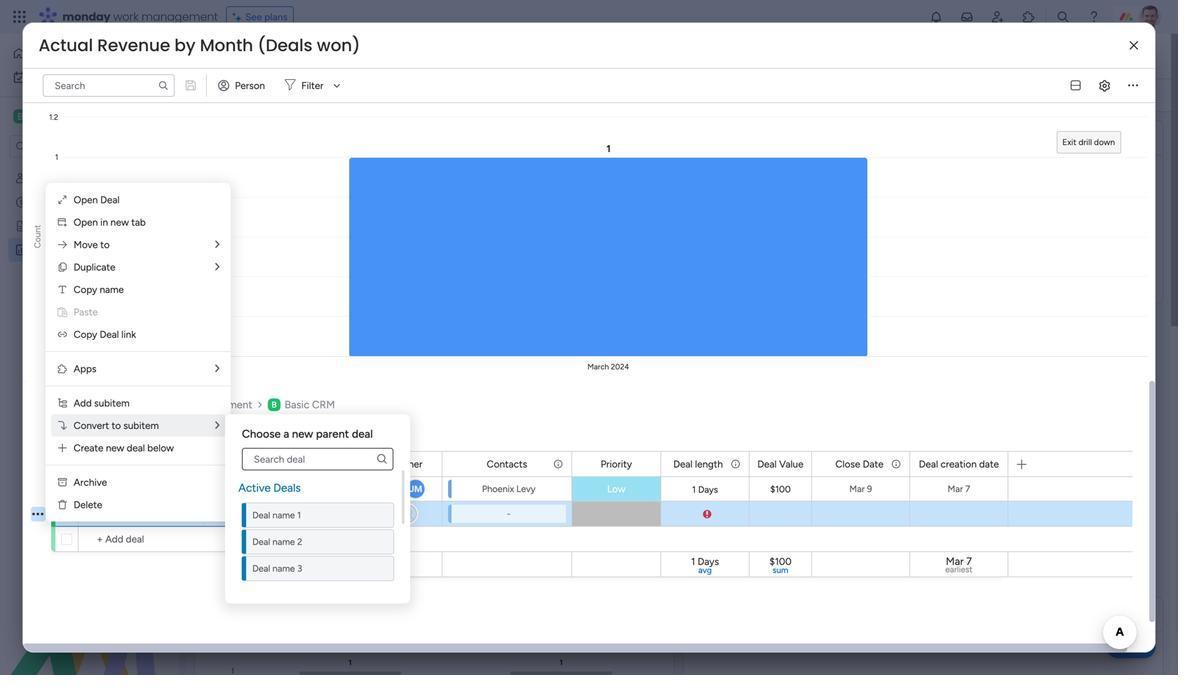 Task type: vqa. For each thing, say whether or not it's contained in the screenshot.
the top management
yes



Task type: describe. For each thing, give the bounding box(es) containing it.
Contacts field
[[484, 457, 531, 472]]

basic crm for workspace icon
[[32, 110, 87, 123]]

Closed Won field
[[75, 428, 159, 447]]

actual
[[39, 34, 93, 57]]

1 connected board button
[[290, 84, 405, 107]]

1 for 1 connected board
[[316, 89, 320, 101]]

search everything image
[[1057, 10, 1071, 24]]

active
[[239, 482, 271, 495]]

Actual Revenue by Month (Deals won) field
[[35, 34, 364, 57]]

active deals
[[239, 482, 301, 495]]

proposal : 20.0%
[[574, 479, 644, 491]]

negotiation : 20.0%
[[574, 504, 658, 516]]

1 options image from the top
[[32, 472, 44, 507]]

add subitem image
[[57, 398, 68, 409]]

levy
[[517, 484, 536, 495]]

move
[[74, 239, 98, 251]]

1 vertical spatial subitem
[[123, 420, 159, 432]]

getting started
[[33, 220, 102, 232]]

0 vertical spatial subitem
[[94, 398, 130, 409]]

name for copy name
[[100, 284, 124, 296]]

deal inside choose a new parent deal heading
[[352, 428, 373, 441]]

(deals
[[258, 34, 313, 57]]

crm for workspace icon
[[62, 110, 87, 123]]

plans
[[265, 11, 288, 23]]

1 horizontal spatial tracker
[[91, 397, 136, 414]]

home option
[[8, 42, 171, 65]]

20.0% for discovery : 20.0%
[[621, 455, 649, 467]]

b for workspace image
[[272, 400, 277, 410]]

workspace image
[[13, 109, 27, 124]]

convert to subitem image
[[57, 420, 68, 432]]

: for discovery
[[617, 455, 619, 467]]

settings image
[[1138, 88, 1152, 102]]

see plans
[[245, 11, 288, 23]]

deal down active
[[253, 510, 270, 521]]

won
[[127, 428, 156, 446]]

date
[[980, 459, 1000, 471]]

name for deal name 2
[[273, 537, 295, 548]]

contacts inside "field"
[[487, 459, 528, 471]]

home
[[31, 47, 58, 59]]

1 vertical spatial management
[[190, 399, 253, 411]]

1 for 1 days avg
[[692, 556, 696, 568]]

deal length
[[674, 459, 723, 471]]

deal up convert to subitem image
[[60, 397, 87, 414]]

home link
[[8, 42, 171, 65]]

7 for mar 7 earliest
[[967, 556, 973, 568]]

mar for mar 7
[[948, 484, 964, 495]]

paste
[[74, 306, 98, 318]]

name for deal name 1
[[273, 510, 295, 521]]

list arrow image for convert to subitem
[[215, 421, 220, 431]]

getting
[[33, 220, 67, 232]]

tab
[[131, 216, 146, 228]]

basic for workspace icon
[[32, 110, 59, 123]]

deal tracker inside list box
[[33, 196, 87, 208]]

20.0% for proposal : 20.0%
[[616, 479, 644, 491]]

pipeline
[[257, 320, 307, 338]]

won)
[[317, 34, 361, 57]]

2 vertical spatial new
[[106, 442, 124, 454]]

below
[[147, 442, 174, 454]]

crm for workspace image
[[312, 399, 335, 411]]

value
[[780, 459, 804, 471]]

name for deal name 3
[[273, 563, 295, 575]]

mar 7
[[948, 484, 971, 495]]

paste menu item
[[57, 304, 220, 321]]

monday
[[62, 9, 111, 25]]

board
[[373, 89, 398, 101]]

to for convert
[[112, 420, 121, 432]]

1 vertical spatial deal
[[127, 442, 145, 454]]

2 options image from the top
[[32, 497, 44, 532]]

choose a new parent deal
[[242, 428, 373, 441]]

peanut
[[102, 509, 133, 521]]

rep
[[325, 606, 350, 624]]

1 connected board
[[316, 89, 398, 101]]

filter button
[[279, 74, 346, 97]]

convert to subitem
[[74, 420, 159, 432]]

choose
[[242, 428, 281, 441]]

Deal creation date field
[[916, 457, 1003, 472]]

dashboard inside list box
[[59, 244, 106, 256]]

proposal
[[574, 479, 611, 491]]

parent
[[316, 428, 349, 441]]

1 days avg
[[692, 556, 720, 576]]

phoenix levy
[[482, 484, 536, 495]]

invite members image
[[992, 10, 1006, 24]]

mar 9
[[850, 484, 873, 495]]

arrow down image inside filter popup button
[[329, 77, 346, 94]]

1 for 1 days
[[693, 485, 696, 496]]

my work link
[[8, 66, 171, 88]]

basic for workspace image
[[285, 399, 310, 411]]

workspace selection element
[[13, 108, 89, 125]]

open in new tab
[[74, 216, 146, 228]]

$104,000
[[322, 180, 547, 242]]

7 for mar 7
[[966, 484, 971, 495]]

Search deal search field
[[242, 448, 394, 471]]

deal value
[[758, 459, 804, 471]]

1 inside active deals list box
[[297, 510, 301, 521]]

$100 for $100
[[771, 484, 791, 495]]

add widget
[[228, 89, 279, 101]]

close
[[836, 459, 861, 471]]

list box containing my contacts
[[0, 164, 179, 452]]

my work option
[[8, 66, 171, 88]]

more dots image
[[1129, 81, 1139, 91]]

add widget button
[[203, 84, 285, 107]]

column information image for deal length
[[731, 459, 742, 470]]

month
[[200, 34, 253, 57]]

see
[[245, 11, 262, 23]]

choose a new parent deal heading
[[242, 426, 373, 443]]

low
[[608, 484, 626, 495]]

3
[[297, 563, 302, 575]]

lottie animation image
[[0, 534, 179, 676]]

copy deal link image
[[57, 329, 68, 340]]

list arrow image for duplicate
[[215, 262, 220, 272]]

close date
[[836, 459, 884, 471]]

my for my contacts
[[33, 173, 46, 185]]

discovery : 20.0%
[[574, 455, 649, 467]]

Filter dashboard by text search field
[[419, 84, 546, 107]]

creation
[[941, 459, 977, 471]]

apps
[[74, 363, 97, 375]]

open deal
[[74, 194, 120, 206]]

person
[[235, 80, 265, 92]]

2 new from the top
[[302, 508, 322, 520]]

connected
[[323, 89, 370, 101]]

open deal image
[[57, 194, 68, 206]]

deal up open in new tab
[[100, 194, 120, 206]]

left
[[102, 484, 120, 496]]

1 vertical spatial deal tracker
[[60, 397, 136, 414]]

Filter dashboard by text search field
[[43, 74, 175, 97]]

archive
[[74, 477, 107, 489]]

deal name 1
[[253, 510, 301, 521]]

see plans button
[[226, 6, 294, 27]]

terry turtle image
[[1140, 6, 1162, 28]]

new for in
[[111, 216, 129, 228]]

list arrow image for move to
[[215, 240, 220, 250]]

deal left length
[[674, 459, 693, 471]]

work management
[[165, 399, 253, 411]]

owner
[[393, 459, 423, 471]]

: for proposal
[[611, 479, 614, 491]]

in
[[100, 216, 108, 228]]

discovery
[[574, 455, 617, 467]]

b for workspace icon
[[17, 111, 23, 122]]

add subitem
[[74, 398, 130, 409]]

Owner field
[[390, 457, 426, 472]]



Task type: locate. For each thing, give the bounding box(es) containing it.
duplicate
[[74, 261, 116, 273]]

work down home
[[48, 71, 70, 83]]

subitem up convert to subitem
[[94, 398, 130, 409]]

sales inside field
[[219, 320, 253, 338]]

by inside field
[[306, 606, 322, 624]]

crm
[[62, 110, 87, 123], [312, 399, 335, 411]]

create
[[74, 442, 104, 454]]

deal down deal name 2
[[253, 563, 270, 575]]

open for open deal
[[74, 194, 98, 206]]

column information image left discovery
[[553, 459, 564, 470]]

by for stages
[[306, 606, 322, 624]]

new inside heading
[[292, 428, 313, 441]]

deal left link
[[100, 329, 119, 341]]

2 horizontal spatial :
[[626, 504, 628, 516]]

2 vertical spatial 20.0%
[[631, 504, 658, 516]]

0 vertical spatial copy
[[74, 284, 97, 296]]

my inside option
[[32, 71, 46, 83]]

new up 2 on the bottom of the page
[[302, 508, 322, 520]]

copy name image
[[57, 284, 68, 295]]

$208,000
[[808, 180, 1040, 242]]

delete
[[74, 499, 102, 511]]

menu containing open deal
[[46, 183, 231, 522]]

management up choose
[[190, 399, 253, 411]]

delete image
[[57, 500, 68, 511]]

list arrow image
[[215, 240, 220, 250], [215, 421, 220, 431]]

open left in
[[74, 216, 98, 228]]

workspace image
[[268, 399, 281, 411]]

0 vertical spatial by
[[175, 34, 196, 57]]

0 vertical spatial dashboard
[[276, 40, 399, 72]]

1 horizontal spatial deals
[[274, 482, 301, 495]]

paste image
[[57, 307, 68, 318]]

deal creation date
[[920, 459, 1000, 471]]

more dots image
[[1137, 610, 1147, 621]]

my down search in workspace field
[[33, 173, 46, 185]]

new down stage field
[[302, 484, 322, 495]]

management
[[142, 9, 218, 25], [190, 399, 253, 411]]

: down low
[[626, 504, 628, 516]]

2 vertical spatial work
[[165, 399, 188, 411]]

dashboard
[[276, 40, 399, 72], [59, 244, 106, 256]]

contacts up open deal icon
[[49, 173, 89, 185]]

menu
[[46, 183, 231, 522]]

deal tracker up convert
[[60, 397, 136, 414]]

2 column information image from the left
[[731, 459, 742, 470]]

+ Add deal text field
[[86, 532, 244, 548]]

1 new from the top
[[302, 484, 322, 495]]

name left 2 on the bottom of the page
[[273, 537, 295, 548]]

mar for mar 9
[[850, 484, 865, 495]]

2 list arrow image from the top
[[215, 364, 220, 374]]

basic crm inside workspace selection element
[[32, 110, 87, 123]]

update feed image
[[961, 10, 975, 24]]

0 vertical spatial list arrow image
[[215, 240, 220, 250]]

days inside 1 days avg
[[698, 556, 720, 568]]

link
[[121, 329, 136, 341]]

column information image for contacts
[[553, 459, 564, 470]]

mar
[[850, 484, 865, 495], [948, 484, 964, 495], [947, 556, 964, 568]]

copy up the paste
[[74, 284, 97, 296]]

work up revenue on the left
[[113, 9, 139, 25]]

: for negotiation
[[626, 504, 628, 516]]

1 horizontal spatial to
[[112, 420, 121, 432]]

monday work management
[[62, 9, 218, 25]]

deal inside list box
[[33, 196, 52, 208]]

1 vertical spatial 7
[[967, 556, 973, 568]]

sales up person popup button
[[211, 40, 270, 72]]

1 copy from the top
[[74, 284, 97, 296]]

b
[[17, 111, 23, 122], [272, 400, 277, 410]]

sum
[[773, 566, 789, 576]]

days up dapulse info icon
[[699, 485, 719, 496]]

sales dashboard inside sales dashboard banner
[[211, 40, 399, 72]]

copy down the paste
[[74, 329, 97, 341]]

1 down deal length
[[693, 485, 696, 496]]

$100
[[771, 484, 791, 495], [770, 556, 792, 568]]

closed
[[79, 428, 123, 446]]

to for move
[[100, 239, 110, 251]]

basic crm for workspace image
[[285, 399, 335, 411]]

sales inside banner
[[211, 40, 270, 72]]

0 vertical spatial new
[[302, 484, 322, 495]]

deals stages by rep
[[219, 606, 350, 624]]

deal down deal name 1
[[253, 537, 270, 548]]

0 vertical spatial tracker
[[55, 196, 87, 208]]

column information image
[[891, 459, 902, 470]]

mar 7 earliest
[[946, 556, 973, 575]]

name down duplicate
[[100, 284, 124, 296]]

name up deal name 2
[[273, 510, 295, 521]]

create new deal below
[[74, 442, 174, 454]]

1 vertical spatial :
[[611, 479, 614, 491]]

v2 split view image
[[1072, 81, 1081, 91]]

deals left stages
[[219, 606, 255, 624]]

notifications image
[[930, 10, 944, 24]]

0 horizontal spatial to
[[100, 239, 110, 251]]

dashboard up the filter
[[276, 40, 399, 72]]

0 vertical spatial work
[[113, 9, 139, 25]]

work for my
[[48, 71, 70, 83]]

20.0% up low
[[621, 455, 649, 467]]

0 vertical spatial 20.0%
[[621, 455, 649, 467]]

1 vertical spatial list arrow image
[[215, 364, 220, 374]]

1 vertical spatial by
[[306, 606, 322, 624]]

date
[[863, 459, 884, 471]]

1 horizontal spatial deal
[[352, 428, 373, 441]]

0 horizontal spatial work
[[48, 71, 70, 83]]

1 horizontal spatial basic crm
[[285, 399, 335, 411]]

basic crm up search in workspace field
[[32, 110, 87, 123]]

Priority field
[[598, 457, 636, 472]]

1 list arrow image from the top
[[215, 262, 220, 272]]

1 vertical spatial basic crm
[[285, 399, 335, 411]]

actual revenue by month (deals won)
[[39, 34, 361, 57]]

sales dashboard
[[211, 40, 399, 72], [33, 244, 106, 256]]

stage
[[299, 459, 325, 471]]

deal tracker
[[33, 196, 87, 208], [60, 397, 136, 414]]

arrow down image
[[329, 77, 346, 94], [700, 87, 717, 104]]

2 vertical spatial sales
[[219, 320, 253, 338]]

0 vertical spatial deal
[[352, 428, 373, 441]]

2 copy from the top
[[74, 329, 97, 341]]

help button
[[1107, 636, 1156, 659]]

0 vertical spatial b
[[17, 111, 23, 122]]

1 left connected
[[316, 89, 320, 101]]

20.0% down priority
[[616, 479, 644, 491]]

2 list arrow image from the top
[[215, 421, 220, 431]]

deals inside field
[[219, 606, 255, 624]]

1 inside 1 days avg
[[692, 556, 696, 568]]

open right open deal icon
[[74, 194, 98, 206]]

my for my work
[[32, 71, 46, 83]]

options image left archive image
[[32, 472, 44, 507]]

-
[[507, 509, 511, 520]]

1 horizontal spatial work
[[113, 9, 139, 25]]

select product image
[[13, 10, 27, 24]]

0 vertical spatial :
[[617, 455, 619, 467]]

new right in
[[111, 216, 129, 228]]

0 vertical spatial $100
[[771, 484, 791, 495]]

add for add widget
[[228, 89, 246, 101]]

mar inside mar 7 earliest
[[947, 556, 964, 568]]

0 horizontal spatial crm
[[62, 110, 87, 123]]

tracker up open in new tab image on the left of the page
[[55, 196, 87, 208]]

work for monday
[[113, 9, 139, 25]]

help
[[1119, 640, 1145, 654]]

sales
[[211, 40, 270, 72], [33, 244, 56, 256], [219, 320, 253, 338]]

open for open in new tab
[[74, 216, 98, 228]]

add right add subitem "icon"
[[74, 398, 92, 409]]

b inside workspace icon
[[17, 111, 23, 122]]

deal name 3
[[253, 563, 302, 575]]

by left month in the top of the page
[[175, 34, 196, 57]]

widget
[[249, 89, 279, 101]]

1 open from the top
[[74, 194, 98, 206]]

options image left delete image
[[32, 497, 44, 532]]

days down dapulse info icon
[[698, 556, 720, 568]]

0 horizontal spatial sales dashboard
[[33, 244, 106, 256]]

0 vertical spatial management
[[142, 9, 218, 25]]

public dashboard image
[[15, 244, 28, 257]]

contacts
[[49, 173, 89, 185], [487, 459, 528, 471]]

Close Date field
[[833, 457, 888, 472]]

apps image
[[57, 364, 68, 375]]

0 vertical spatial sales
[[211, 40, 270, 72]]

closed won
[[79, 428, 156, 446]]

2
[[297, 537, 303, 548]]

1 horizontal spatial sales dashboard
[[211, 40, 399, 72]]

phoenix
[[482, 484, 515, 495]]

copy for copy name
[[74, 284, 97, 296]]

1 horizontal spatial b
[[272, 400, 277, 410]]

1 horizontal spatial contacts
[[487, 459, 528, 471]]

to
[[100, 239, 110, 251], [112, 420, 121, 432]]

2 horizontal spatial work
[[165, 399, 188, 411]]

dashboard up duplicate
[[59, 244, 106, 256]]

contacts up phoenix levy
[[487, 459, 528, 471]]

column information image right length
[[731, 459, 742, 470]]

dashboard inside sales dashboard banner
[[276, 40, 399, 72]]

list arrow image for apps
[[215, 364, 220, 374]]

7 inside mar 7 earliest
[[967, 556, 973, 568]]

person button
[[213, 74, 274, 97]]

copy
[[74, 284, 97, 296], [74, 329, 97, 341]]

column information image
[[553, 459, 564, 470], [731, 459, 742, 470]]

0 horizontal spatial :
[[611, 479, 614, 491]]

1 inside popup button
[[316, 89, 320, 101]]

1 horizontal spatial by
[[306, 606, 322, 624]]

1 vertical spatial list arrow image
[[215, 421, 220, 431]]

name left 3
[[273, 563, 295, 575]]

0 horizontal spatial b
[[17, 111, 23, 122]]

0 vertical spatial basic crm
[[32, 110, 87, 123]]

1 vertical spatial my
[[33, 173, 46, 185]]

to up create new deal below
[[112, 420, 121, 432]]

my contacts
[[33, 173, 89, 185]]

open in new tab image
[[57, 217, 68, 228]]

0 vertical spatial list arrow image
[[215, 262, 220, 272]]

1 vertical spatial open
[[74, 216, 98, 228]]

basic right workspace image
[[285, 399, 310, 411]]

1 vertical spatial work
[[48, 71, 70, 83]]

work up below
[[165, 399, 188, 411]]

1 horizontal spatial dashboard
[[276, 40, 399, 72]]

days for 1 days
[[699, 485, 719, 496]]

sales left pipeline at left
[[219, 320, 253, 338]]

1 vertical spatial copy
[[74, 329, 97, 341]]

deal left below
[[127, 442, 145, 454]]

None search field
[[43, 74, 175, 97], [419, 84, 546, 107], [242, 448, 394, 471], [43, 74, 175, 97], [242, 448, 394, 471]]

0 vertical spatial basic
[[32, 110, 59, 123]]

add left widget
[[228, 89, 246, 101]]

name
[[100, 284, 124, 296], [273, 510, 295, 521], [273, 537, 295, 548], [273, 563, 295, 575]]

0 horizontal spatial by
[[175, 34, 196, 57]]

new
[[302, 484, 322, 495], [302, 508, 322, 520]]

options image
[[32, 472, 44, 507], [32, 497, 44, 532]]

my work
[[32, 71, 70, 83]]

work inside my work option
[[48, 71, 70, 83]]

0 vertical spatial 7
[[966, 484, 971, 495]]

1 horizontal spatial :
[[617, 455, 619, 467]]

0 vertical spatial to
[[100, 239, 110, 251]]

work
[[113, 9, 139, 25], [48, 71, 70, 83], [165, 399, 188, 411]]

9
[[868, 484, 873, 495]]

0 horizontal spatial deals
[[219, 606, 255, 624]]

0 vertical spatial deals
[[274, 482, 301, 495]]

1 vertical spatial basic
[[285, 399, 310, 411]]

0 vertical spatial contacts
[[49, 173, 89, 185]]

deal down below
[[155, 458, 174, 470]]

add for add subitem
[[74, 398, 92, 409]]

1 vertical spatial b
[[272, 400, 277, 410]]

b inside workspace image
[[272, 400, 277, 410]]

duplicate image
[[57, 262, 68, 273]]

sales dashboard banner
[[186, 34, 1172, 112]]

a
[[284, 428, 289, 441]]

basic crm
[[32, 110, 87, 123], [285, 399, 335, 411]]

0 horizontal spatial dashboard
[[59, 244, 106, 256]]

sales dashboard up filter popup button
[[211, 40, 399, 72]]

monday marketplace image
[[1022, 10, 1036, 24]]

basic inside workspace selection element
[[32, 110, 59, 123]]

move to
[[74, 239, 110, 251]]

add
[[228, 89, 246, 101], [74, 398, 92, 409]]

1 vertical spatial sales
[[33, 244, 56, 256]]

0 vertical spatial deal tracker
[[33, 196, 87, 208]]

0 vertical spatial crm
[[62, 110, 87, 123]]

1 vertical spatial dashboard
[[59, 244, 106, 256]]

deals inside list box
[[274, 482, 301, 495]]

basic
[[32, 110, 59, 123], [285, 399, 310, 411]]

management up actual revenue by month (deals won) field
[[142, 9, 218, 25]]

sales pipeline
[[219, 320, 307, 338]]

filter
[[302, 80, 324, 92]]

1 vertical spatial 20.0%
[[616, 479, 644, 491]]

0 vertical spatial my
[[32, 71, 46, 83]]

1 vertical spatial new
[[302, 508, 322, 520]]

0 vertical spatial sales dashboard
[[211, 40, 399, 72]]

1 horizontal spatial crm
[[312, 399, 335, 411]]

0 vertical spatial new
[[111, 216, 129, 228]]

20.0% down proposal : 20.0%
[[631, 504, 658, 516]]

1 days
[[693, 485, 719, 496]]

0 vertical spatial add
[[228, 89, 246, 101]]

1 vertical spatial new
[[292, 428, 313, 441]]

0 horizontal spatial add
[[74, 398, 92, 409]]

1 vertical spatial sales dashboard
[[33, 244, 106, 256]]

deal right parent
[[352, 428, 373, 441]]

Stage field
[[295, 457, 328, 472]]

0 horizontal spatial contacts
[[49, 173, 89, 185]]

0 horizontal spatial tracker
[[55, 196, 87, 208]]

started
[[69, 220, 102, 232]]

1 vertical spatial add
[[74, 398, 92, 409]]

1 horizontal spatial arrow down image
[[700, 87, 717, 104]]

subitem
[[94, 398, 130, 409], [123, 420, 159, 432]]

my down home
[[32, 71, 46, 83]]

search image
[[158, 80, 169, 91]]

deals up deal name 1
[[274, 482, 301, 495]]

1 horizontal spatial add
[[228, 89, 246, 101]]

1 horizontal spatial basic
[[285, 399, 310, 411]]

: down priority
[[611, 479, 614, 491]]

to right move
[[100, 239, 110, 251]]

1 left avg
[[692, 556, 696, 568]]

Deal length field
[[670, 457, 727, 472]]

create new deal below image
[[57, 443, 68, 454]]

add inside "popup button"
[[228, 89, 246, 101]]

1 vertical spatial days
[[698, 556, 720, 568]]

deal left creation at the bottom right of page
[[920, 459, 939, 471]]

2 open from the top
[[74, 216, 98, 228]]

1 column information image from the left
[[553, 459, 564, 470]]

1 list arrow image from the top
[[215, 240, 220, 250]]

subitem up create new deal below
[[123, 420, 159, 432]]

new for a
[[292, 428, 313, 441]]

1 up 2 on the bottom of the page
[[297, 510, 301, 521]]

$100 for $100 sum
[[770, 556, 792, 568]]

1 vertical spatial $100
[[770, 556, 792, 568]]

2 vertical spatial :
[[626, 504, 628, 516]]

option
[[0, 166, 179, 169]]

public board image
[[15, 220, 28, 233]]

revenue
[[97, 34, 170, 57]]

active deals list box
[[231, 471, 405, 676]]

negotiation
[[574, 504, 626, 516]]

days for 1 days avg
[[698, 556, 720, 568]]

copy for copy deal link
[[74, 329, 97, 341]]

basic right workspace icon
[[32, 110, 59, 123]]

sales for sales pipeline field
[[219, 320, 253, 338]]

1 vertical spatial crm
[[312, 399, 335, 411]]

sales dashboard up duplicate image
[[33, 244, 106, 256]]

0 horizontal spatial basic
[[32, 110, 59, 123]]

deal left open deal icon
[[33, 196, 52, 208]]

0 vertical spatial open
[[74, 194, 98, 206]]

length
[[696, 459, 723, 471]]

list box
[[0, 164, 179, 452]]

0 horizontal spatial column information image
[[553, 459, 564, 470]]

earliest
[[946, 565, 973, 575]]

copy deal link
[[74, 329, 136, 341]]

basic crm up choose a new parent deal
[[285, 399, 335, 411]]

move to image
[[57, 239, 68, 251]]

avg
[[699, 566, 712, 576]]

none search field filter dashboard by text
[[419, 84, 546, 107]]

by for revenue
[[175, 34, 196, 57]]

sales for the 'sales dashboard' field
[[211, 40, 270, 72]]

Sales Pipeline field
[[215, 320, 311, 338]]

0 vertical spatial days
[[699, 485, 719, 496]]

0 horizontal spatial deal
[[127, 442, 145, 454]]

days
[[699, 485, 719, 496], [698, 556, 720, 568]]

20.0% for negotiation : 20.0%
[[631, 504, 658, 516]]

crm inside workspace selection element
[[62, 110, 87, 123]]

priority
[[601, 459, 633, 471]]

help image
[[1088, 10, 1102, 24]]

1 vertical spatial tracker
[[91, 397, 136, 414]]

by left rep on the bottom left
[[306, 606, 322, 624]]

deal tracker up open in new tab image on the left of the page
[[33, 196, 87, 208]]

search image
[[378, 455, 387, 465]]

: up proposal : 20.0%
[[617, 455, 619, 467]]

0 horizontal spatial arrow down image
[[329, 77, 346, 94]]

crm up search in workspace field
[[62, 110, 87, 123]]

sales left move to icon
[[33, 244, 56, 256]]

new right a
[[292, 428, 313, 441]]

1 vertical spatial to
[[112, 420, 121, 432]]

1 horizontal spatial column information image
[[731, 459, 742, 470]]

convert
[[74, 420, 109, 432]]

Deal Value field
[[754, 457, 808, 472]]

lottie animation element
[[0, 534, 179, 676]]

dapulse info image
[[703, 510, 712, 520]]

Search in workspace field
[[29, 139, 117, 155]]

tracker up convert to subitem
[[91, 397, 136, 414]]

deal left value
[[758, 459, 777, 471]]

crm up parent
[[312, 399, 335, 411]]

0 horizontal spatial basic crm
[[32, 110, 87, 123]]

Sales Dashboard field
[[208, 40, 402, 72]]

archive image
[[57, 477, 68, 488]]

dapulse x slim image
[[1130, 41, 1139, 51]]

1 vertical spatial deals
[[219, 606, 255, 624]]

Deals Stages by Rep field
[[215, 606, 353, 625]]

deal
[[100, 194, 120, 206], [33, 196, 52, 208], [100, 329, 119, 341], [60, 397, 87, 414], [155, 458, 174, 470], [674, 459, 693, 471], [758, 459, 777, 471], [920, 459, 939, 471], [253, 510, 270, 521], [253, 537, 270, 548], [253, 563, 270, 575]]

new down convert to subitem
[[106, 442, 124, 454]]

list arrow image
[[215, 262, 220, 272], [215, 364, 220, 374]]



